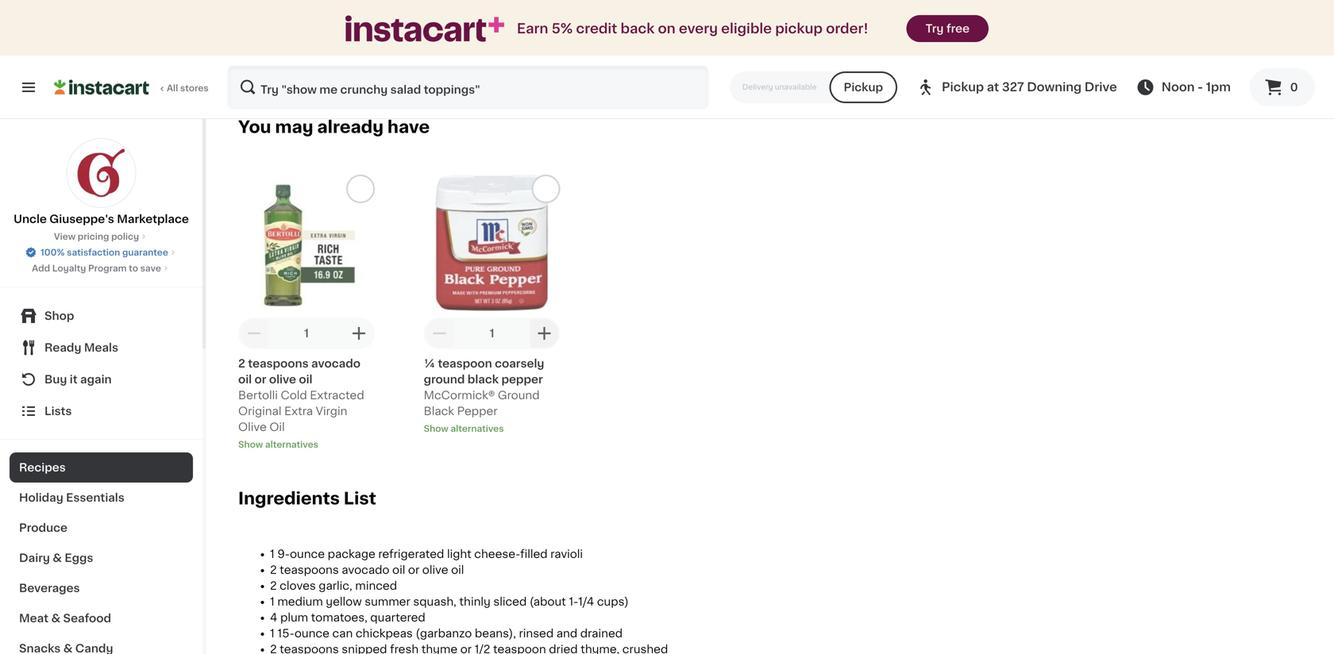 Task type: locate. For each thing, give the bounding box(es) containing it.
teaspoons up 'cloves'
[[280, 565, 339, 576]]

0 vertical spatial olive
[[269, 374, 296, 385]]

ready
[[44, 342, 81, 353]]

view pricing policy link
[[54, 230, 149, 243]]

9-
[[277, 549, 290, 560]]

1 vertical spatial olive
[[422, 565, 448, 576]]

rinsed
[[519, 628, 554, 639]]

0 vertical spatial or
[[255, 374, 266, 385]]

farm
[[307, 34, 335, 45]]

increment quantity image up extracted on the bottom left of the page
[[349, 324, 368, 343]]

alternatives inside ¼ teaspoon coarsely ground black pepper mccormick® ground black pepper show alternatives
[[451, 424, 504, 433]]

pepper
[[457, 406, 498, 417]]

bertolli
[[238, 390, 278, 401]]

327
[[1002, 81, 1024, 93]]

alternatives down oil
[[265, 440, 318, 449]]

show for mccormick® ground black pepper
[[424, 424, 449, 433]]

oil up cold
[[299, 374, 312, 385]]

black
[[468, 374, 499, 385]]

1 vertical spatial show
[[424, 424, 449, 433]]

2 vertical spatial show
[[238, 440, 263, 449]]

(about
[[530, 596, 566, 607]]

0 vertical spatial avocado
[[311, 358, 361, 369]]

show alternatives button down oil
[[238, 438, 375, 451]]

earn 5% credit back on every eligible pickup order!
[[517, 22, 868, 35]]

olive
[[238, 422, 267, 433]]

show down black
[[424, 424, 449, 433]]

& right meat
[[51, 613, 60, 624]]

alternatives for baby
[[265, 69, 318, 77]]

2 vertical spatial 2
[[270, 580, 277, 592]]

ounce up 'cloves'
[[290, 549, 325, 560]]

pickup left at
[[942, 81, 984, 93]]

¼ teaspoon coarsely ground black pepper mccormick® ground black pepper show alternatives
[[424, 358, 544, 433]]

avocado up extracted on the bottom left of the page
[[311, 358, 361, 369]]

teaspoons inside 1 9-ounce package refrigerated light cheese-filled ravioli 2 teaspoons avocado oil or olive oil 2 cloves garlic, minced 1 medium yellow summer squash, thinly sliced (about 1-1/4 cups) 4 plum tomatoes, quartered 1 15-ounce can chickpeas (garbanzo beans), rinsed and drained
[[280, 565, 339, 576]]

holiday
[[19, 492, 63, 503]]

dairy
[[19, 553, 50, 564]]

beans),
[[475, 628, 516, 639]]

0 vertical spatial 4
[[238, 2, 246, 13]]

oil
[[269, 422, 285, 433]]

1 horizontal spatial pickup
[[942, 81, 984, 93]]

decrement quantity image
[[245, 324, 264, 343], [430, 324, 449, 343]]

oil
[[238, 374, 252, 385], [299, 374, 312, 385], [392, 565, 405, 576], [451, 565, 464, 576]]

show alternatives button down the baby
[[238, 67, 375, 79]]

view pricing policy
[[54, 232, 139, 241]]

0 horizontal spatial product group
[[238, 175, 375, 451]]

view
[[54, 232, 75, 241]]

pickup at 327 downing drive button
[[916, 65, 1117, 110]]

&
[[53, 553, 62, 564], [51, 613, 60, 624]]

teaspoons up cold
[[248, 358, 309, 369]]

1 vertical spatial avocado
[[342, 565, 389, 576]]

0 horizontal spatial decrement quantity image
[[245, 324, 264, 343]]

can
[[332, 628, 353, 639]]

drive
[[1085, 81, 1117, 93]]

show inside 2 teaspoons avocado oil or olive oil bertolli cold extracted original extra virgin olive oil show alternatives
[[238, 440, 263, 449]]

1 horizontal spatial increment quantity image
[[535, 324, 554, 343]]

ravioli
[[550, 549, 583, 560]]

1 horizontal spatial product group
[[424, 175, 560, 435]]

uncle
[[14, 214, 47, 225]]

0 horizontal spatial olive
[[269, 374, 296, 385]]

quartered
[[370, 612, 425, 623]]

or inside 2 teaspoons avocado oil or olive oil bertolli cold extracted original extra virgin olive oil show alternatives
[[255, 374, 266, 385]]

decrement quantity image up bertolli
[[245, 324, 264, 343]]

1
[[304, 328, 309, 339], [490, 328, 494, 339], [270, 549, 275, 560], [270, 596, 275, 607], [270, 628, 275, 639]]

shop
[[44, 310, 74, 322]]

0 vertical spatial teaspoons
[[248, 358, 309, 369]]

1 vertical spatial 2
[[270, 565, 277, 576]]

4 cups shredded fresh spinach earthbound farm organic baby spinach show alternatives
[[238, 2, 367, 77]]

stores
[[180, 84, 209, 93]]

alternatives down the baby
[[265, 69, 318, 77]]

2 vertical spatial alternatives
[[265, 440, 318, 449]]

pepper
[[501, 374, 543, 385]]

1 vertical spatial or
[[408, 565, 419, 576]]

instacart logo image
[[54, 78, 149, 97]]

giuseppe's
[[49, 214, 114, 225]]

meat & seafood
[[19, 613, 111, 624]]

pickup
[[942, 81, 984, 93], [844, 82, 883, 93]]

meat & seafood link
[[10, 604, 193, 634]]

alternatives inside 4 cups shredded fresh spinach earthbound farm organic baby spinach show alternatives
[[265, 69, 318, 77]]

1 horizontal spatial olive
[[422, 565, 448, 576]]

& for meat
[[51, 613, 60, 624]]

olive inside 2 teaspoons avocado oil or olive oil bertolli cold extracted original extra virgin olive oil show alternatives
[[269, 374, 296, 385]]

beverages
[[19, 583, 80, 594]]

4 inside 4 cups shredded fresh spinach earthbound farm organic baby spinach show alternatives
[[238, 2, 246, 13]]

thinly
[[459, 596, 491, 607]]

alternatives down pepper at the bottom of page
[[451, 424, 504, 433]]

1 horizontal spatial or
[[408, 565, 419, 576]]

0 vertical spatial alternatives
[[265, 69, 318, 77]]

on
[[658, 22, 676, 35]]

1 horizontal spatial decrement quantity image
[[430, 324, 449, 343]]

back
[[621, 22, 655, 35]]

refrigerated
[[378, 549, 444, 560]]

produce link
[[10, 513, 193, 543]]

1 vertical spatial &
[[51, 613, 60, 624]]

0 vertical spatial &
[[53, 553, 62, 564]]

ounce down plum
[[295, 628, 329, 639]]

4 left 'cups' at top
[[238, 2, 246, 13]]

show down organic at the top
[[238, 69, 263, 77]]

0 vertical spatial show alternatives button
[[238, 67, 375, 79]]

minced
[[355, 580, 397, 592]]

dairy & eggs link
[[10, 543, 193, 573]]

program
[[88, 264, 127, 273]]

2 vertical spatial show alternatives button
[[238, 438, 375, 451]]

pickup down order!
[[844, 82, 883, 93]]

1 vertical spatial alternatives
[[451, 424, 504, 433]]

black
[[424, 406, 454, 417]]

product group
[[238, 175, 375, 451], [424, 175, 560, 435]]

pickup inside popup button
[[942, 81, 984, 93]]

0 vertical spatial 2
[[238, 358, 245, 369]]

list
[[344, 490, 376, 507]]

buy it again
[[44, 374, 112, 385]]

& left eggs
[[53, 553, 62, 564]]

guarantee
[[122, 248, 168, 257]]

0 vertical spatial show
[[238, 69, 263, 77]]

4 up 15-
[[270, 612, 277, 623]]

summer
[[365, 596, 410, 607]]

alternatives
[[265, 69, 318, 77], [451, 424, 504, 433], [265, 440, 318, 449]]

1 vertical spatial show alternatives button
[[424, 422, 560, 435]]

olive down light
[[422, 565, 448, 576]]

essentials
[[66, 492, 124, 503]]

meat
[[19, 613, 48, 624]]

try free
[[926, 23, 970, 34]]

1 vertical spatial 4
[[270, 612, 277, 623]]

ready meals button
[[10, 332, 193, 364]]

1 horizontal spatial 4
[[270, 612, 277, 623]]

ground
[[498, 390, 540, 401]]

1 vertical spatial teaspoons
[[280, 565, 339, 576]]

ingredients list
[[238, 490, 376, 507]]

2 decrement quantity image from the left
[[430, 324, 449, 343]]

show inside 4 cups shredded fresh spinach earthbound farm organic baby spinach show alternatives
[[238, 69, 263, 77]]

1pm
[[1206, 81, 1231, 93]]

instacart plus icon image
[[345, 15, 504, 42]]

or up bertolli
[[255, 374, 266, 385]]

pricing
[[78, 232, 109, 241]]

oil down refrigerated
[[392, 565, 405, 576]]

show inside ¼ teaspoon coarsely ground black pepper mccormick® ground black pepper show alternatives
[[424, 424, 449, 433]]

or down refrigerated
[[408, 565, 419, 576]]

2 inside 2 teaspoons avocado oil or olive oil bertolli cold extracted original extra virgin olive oil show alternatives
[[238, 358, 245, 369]]

or
[[255, 374, 266, 385], [408, 565, 419, 576]]

increment quantity image
[[349, 324, 368, 343], [535, 324, 554, 343]]

show alternatives button for spinach
[[238, 67, 375, 79]]

teaspoons inside 2 teaspoons avocado oil or olive oil bertolli cold extracted original extra virgin olive oil show alternatives
[[248, 358, 309, 369]]

pickup inside button
[[844, 82, 883, 93]]

show alternatives button down pepper at the bottom of page
[[424, 422, 560, 435]]

all
[[167, 84, 178, 93]]

0 horizontal spatial or
[[255, 374, 266, 385]]

add loyalty program to save
[[32, 264, 161, 273]]

avocado inside 1 9-ounce package refrigerated light cheese-filled ravioli 2 teaspoons avocado oil or olive oil 2 cloves garlic, minced 1 medium yellow summer squash, thinly sliced (about 1-1/4 cups) 4 plum tomatoes, quartered 1 15-ounce can chickpeas (garbanzo beans), rinsed and drained
[[342, 565, 389, 576]]

1 increment quantity image from the left
[[349, 324, 368, 343]]

alternatives for black
[[451, 424, 504, 433]]

cloves
[[280, 580, 316, 592]]

free
[[946, 23, 970, 34]]

sliced
[[493, 596, 527, 607]]

None search field
[[227, 65, 709, 110]]

Search field
[[229, 67, 707, 108]]

eggs
[[65, 553, 93, 564]]

show down olive
[[238, 440, 263, 449]]

olive inside 1 9-ounce package refrigerated light cheese-filled ravioli 2 teaspoons avocado oil or olive oil 2 cloves garlic, minced 1 medium yellow summer squash, thinly sliced (about 1-1/4 cups) 4 plum tomatoes, quartered 1 15-ounce can chickpeas (garbanzo beans), rinsed and drained
[[422, 565, 448, 576]]

100% satisfaction guarantee
[[41, 248, 168, 257]]

increment quantity image up coarsely
[[535, 324, 554, 343]]

ground
[[424, 374, 465, 385]]

1 left medium
[[270, 596, 275, 607]]

0 horizontal spatial 4
[[238, 2, 246, 13]]

1 decrement quantity image from the left
[[245, 324, 264, 343]]

avocado
[[311, 358, 361, 369], [342, 565, 389, 576]]

dairy & eggs
[[19, 553, 93, 564]]

2 teaspoons avocado oil or olive oil bertolli cold extracted original extra virgin olive oil show alternatives
[[238, 358, 364, 449]]

olive up cold
[[269, 374, 296, 385]]

0 vertical spatial ounce
[[290, 549, 325, 560]]

avocado up minced
[[342, 565, 389, 576]]

oil up bertolli
[[238, 374, 252, 385]]

increment quantity image for coarsely
[[535, 324, 554, 343]]

2 increment quantity image from the left
[[535, 324, 554, 343]]

4
[[238, 2, 246, 13], [270, 612, 277, 623]]

0 horizontal spatial increment quantity image
[[349, 324, 368, 343]]

show alternatives button for pepper
[[424, 422, 560, 435]]

eligible
[[721, 22, 772, 35]]

pickup for pickup at 327 downing drive
[[942, 81, 984, 93]]

1 product group from the left
[[238, 175, 375, 451]]

decrement quantity image up ¼
[[430, 324, 449, 343]]

0 horizontal spatial pickup
[[844, 82, 883, 93]]

yellow
[[326, 596, 362, 607]]



Task type: describe. For each thing, give the bounding box(es) containing it.
you
[[238, 119, 271, 135]]

uncle giuseppe's marketplace logo image
[[66, 138, 136, 208]]

cups
[[249, 2, 277, 13]]

(garbanzo
[[416, 628, 472, 639]]

marketplace
[[117, 214, 189, 225]]

all stores link
[[54, 65, 210, 110]]

pickup for pickup
[[844, 82, 883, 93]]

& for dairy
[[53, 553, 62, 564]]

chickpeas
[[356, 628, 413, 639]]

and
[[556, 628, 577, 639]]

holiday essentials
[[19, 492, 124, 503]]

or inside 1 9-ounce package refrigerated light cheese-filled ravioli 2 teaspoons avocado oil or olive oil 2 cloves garlic, minced 1 medium yellow summer squash, thinly sliced (about 1-1/4 cups) 4 plum tomatoes, quartered 1 15-ounce can chickpeas (garbanzo beans), rinsed and drained
[[408, 565, 419, 576]]

original
[[238, 406, 281, 417]]

cold
[[281, 390, 307, 401]]

mccormick®
[[424, 390, 495, 401]]

buy
[[44, 374, 67, 385]]

-
[[1198, 81, 1203, 93]]

cheese-
[[474, 549, 520, 560]]

downing
[[1027, 81, 1082, 93]]

package
[[328, 549, 375, 560]]

oil down light
[[451, 565, 464, 576]]

plum
[[280, 612, 308, 623]]

meals
[[84, 342, 118, 353]]

satisfaction
[[67, 248, 120, 257]]

produce
[[19, 523, 67, 534]]

100%
[[41, 248, 65, 257]]

try
[[926, 23, 944, 34]]

15-
[[277, 628, 295, 639]]

to
[[129, 264, 138, 273]]

¼
[[424, 358, 435, 369]]

uncle giuseppe's marketplace
[[14, 214, 189, 225]]

0 button
[[1250, 68, 1315, 106]]

pickup
[[775, 22, 823, 35]]

already
[[317, 119, 384, 135]]

shop link
[[10, 300, 193, 332]]

fresh
[[337, 2, 367, 13]]

1 left 15-
[[270, 628, 275, 639]]

5%
[[552, 22, 573, 35]]

extra
[[284, 406, 313, 417]]

earn
[[517, 22, 548, 35]]

holiday essentials link
[[10, 483, 193, 513]]

seafood
[[63, 613, 111, 624]]

lists
[[44, 406, 72, 417]]

decrement quantity image for teaspoon
[[430, 324, 449, 343]]

save
[[140, 264, 161, 273]]

4 inside 1 9-ounce package refrigerated light cheese-filled ravioli 2 teaspoons avocado oil or olive oil 2 cloves garlic, minced 1 medium yellow summer squash, thinly sliced (about 1-1/4 cups) 4 plum tomatoes, quartered 1 15-ounce can chickpeas (garbanzo beans), rinsed and drained
[[270, 612, 277, 623]]

garlic,
[[319, 580, 352, 592]]

every
[[679, 22, 718, 35]]

add
[[32, 264, 50, 273]]

teaspoon
[[438, 358, 492, 369]]

uncle giuseppe's marketplace link
[[14, 138, 189, 227]]

show alternatives button for extracted
[[238, 438, 375, 451]]

pickup at 327 downing drive
[[942, 81, 1117, 93]]

1/4
[[578, 596, 594, 607]]

1 left 9-
[[270, 549, 275, 560]]

recipes link
[[10, 453, 193, 483]]

ready meals
[[44, 342, 118, 353]]

it
[[70, 374, 78, 385]]

beverages link
[[10, 573, 193, 604]]

spinach
[[238, 18, 284, 29]]

decrement quantity image for teaspoons
[[245, 324, 264, 343]]

1 9-ounce package refrigerated light cheese-filled ravioli 2 teaspoons avocado oil or olive oil 2 cloves garlic, minced 1 medium yellow summer squash, thinly sliced (about 1-1/4 cups) 4 plum tomatoes, quartered 1 15-ounce can chickpeas (garbanzo beans), rinsed and drained
[[270, 549, 629, 639]]

light
[[447, 549, 471, 560]]

medium
[[277, 596, 323, 607]]

may
[[275, 119, 313, 135]]

show for earthbound farm organic baby spinach
[[238, 69, 263, 77]]

again
[[80, 374, 112, 385]]

1-
[[569, 596, 578, 607]]

virgin
[[316, 406, 347, 417]]

squash,
[[413, 596, 456, 607]]

0
[[1290, 82, 1298, 93]]

lists link
[[10, 395, 193, 427]]

spinach
[[317, 50, 362, 61]]

shredded
[[280, 2, 334, 13]]

order!
[[826, 22, 868, 35]]

ingredients
[[238, 490, 340, 507]]

increment quantity image for avocado
[[349, 324, 368, 343]]

2 product group from the left
[[424, 175, 560, 435]]

alternatives inside 2 teaspoons avocado oil or olive oil bertolli cold extracted original extra virgin olive oil show alternatives
[[265, 440, 318, 449]]

1 up cold
[[304, 328, 309, 339]]

filled
[[520, 549, 548, 560]]

1 up teaspoon
[[490, 328, 494, 339]]

avocado inside 2 teaspoons avocado oil or olive oil bertolli cold extracted original extra virgin olive oil show alternatives
[[311, 358, 361, 369]]

noon - 1pm link
[[1136, 78, 1231, 97]]

all stores
[[167, 84, 209, 93]]

baby
[[285, 50, 314, 61]]

1 vertical spatial ounce
[[295, 628, 329, 639]]

service type group
[[730, 71, 897, 103]]

at
[[987, 81, 999, 93]]



Task type: vqa. For each thing, say whether or not it's contained in the screenshot.
12 button
no



